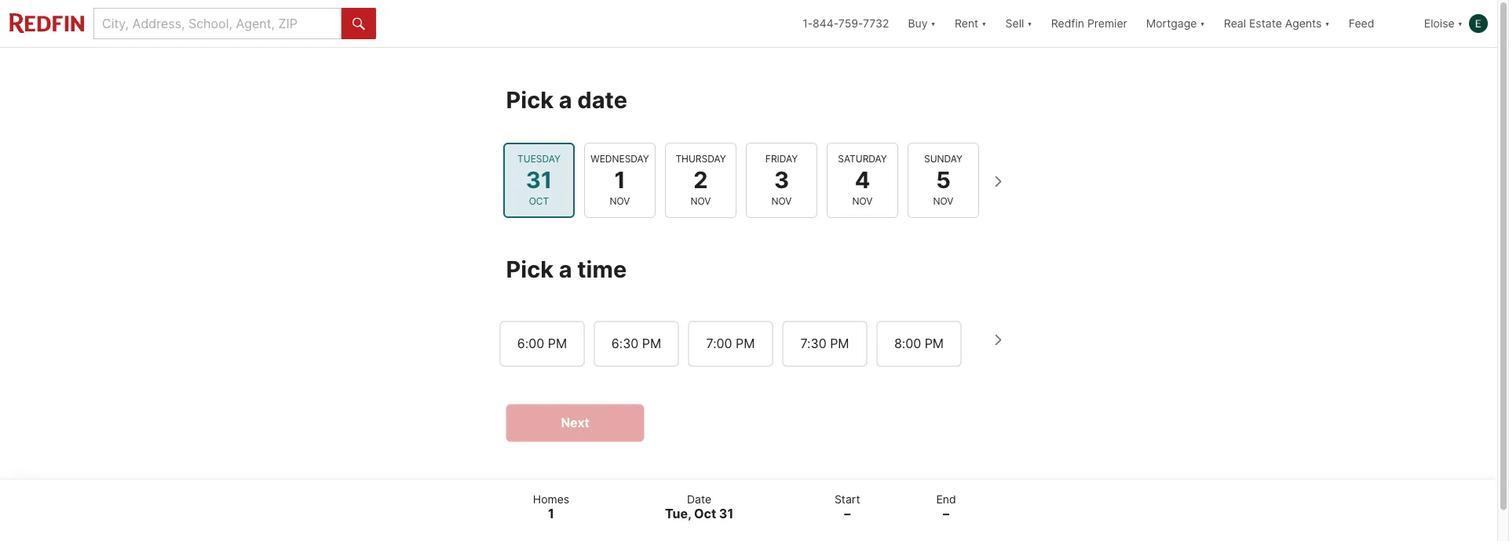 Task type: describe. For each thing, give the bounding box(es) containing it.
thursday
[[675, 153, 726, 164]]

feed
[[1349, 17, 1375, 30]]

a for date
[[559, 86, 572, 113]]

redfin premier
[[1051, 17, 1127, 30]]

sunday 5 nov
[[924, 153, 962, 207]]

tuesday
[[517, 153, 560, 164]]

homes 1
[[533, 493, 569, 522]]

8:00 pm
[[894, 336, 944, 352]]

759-
[[839, 17, 863, 30]]

redfin premier button
[[1042, 0, 1137, 47]]

7:30 pm
[[801, 336, 849, 352]]

next image
[[985, 328, 1010, 353]]

– for end –
[[943, 507, 949, 522]]

feed button
[[1339, 0, 1415, 47]]

eloise
[[1424, 17, 1455, 30]]

pick for pick a date
[[506, 86, 554, 113]]

wednesday 1 nov
[[590, 153, 649, 207]]

eloise ▾
[[1424, 17, 1463, 30]]

nov for 2
[[690, 195, 711, 207]]

7:30 pm button
[[783, 322, 867, 367]]

1-844-759-7732
[[803, 17, 889, 30]]

rent
[[955, 17, 979, 30]]

real estate agents ▾ button
[[1215, 0, 1339, 47]]

buy ▾
[[908, 17, 936, 30]]

real
[[1224, 17, 1246, 30]]

7:00
[[706, 336, 732, 352]]

friday 3 nov
[[765, 153, 798, 207]]

6:00 pm button
[[500, 322, 585, 367]]

– for start –
[[844, 507, 851, 522]]

rent ▾
[[955, 17, 987, 30]]

844-
[[813, 17, 839, 30]]

rent ▾ button
[[955, 0, 987, 47]]

start
[[835, 493, 860, 506]]

7:00 pm button
[[688, 322, 773, 367]]

premier
[[1088, 17, 1127, 30]]

oct for tue,
[[694, 507, 716, 522]]

buy ▾ button
[[899, 0, 945, 47]]

oct for 31
[[529, 195, 549, 207]]

mortgage ▾ button
[[1146, 0, 1205, 47]]

mortgage ▾
[[1146, 17, 1205, 30]]

date
[[687, 493, 712, 506]]

sell ▾ button
[[996, 0, 1042, 47]]

3
[[774, 166, 789, 194]]

8:00 pm button
[[877, 322, 962, 367]]

▾ for rent ▾
[[982, 17, 987, 30]]

sell ▾
[[1006, 17, 1032, 30]]

City, Address, School, Agent, ZIP search field
[[93, 8, 342, 39]]

7732
[[863, 17, 889, 30]]

4
[[854, 166, 870, 194]]

6:30 pm button
[[594, 322, 679, 367]]

start –
[[835, 493, 860, 522]]

1 for wednesday 1 nov
[[614, 166, 625, 194]]

7:00 pm
[[706, 336, 755, 352]]

date tue, oct  31
[[665, 493, 734, 522]]

real estate agents ▾
[[1224, 17, 1330, 30]]

wednesday
[[590, 153, 649, 164]]



Task type: locate. For each thing, give the bounding box(es) containing it.
mortgage
[[1146, 17, 1197, 30]]

nov down 5
[[933, 195, 953, 207]]

next image
[[985, 169, 1010, 194]]

2 pick from the top
[[506, 256, 554, 283]]

31 down tuesday
[[526, 166, 552, 194]]

pm right the 6:00
[[548, 336, 567, 352]]

pick
[[506, 86, 554, 113], [506, 256, 554, 283]]

saturday 4 nov
[[838, 153, 887, 207]]

0 horizontal spatial oct
[[529, 195, 549, 207]]

▾ left user photo
[[1458, 17, 1463, 30]]

1 vertical spatial 31
[[719, 507, 734, 522]]

pm for 8:00 pm
[[925, 336, 944, 352]]

1 horizontal spatial 1
[[614, 166, 625, 194]]

– down start at bottom
[[844, 507, 851, 522]]

2 ▾ from the left
[[982, 17, 987, 30]]

end
[[936, 493, 956, 506]]

– inside end –
[[943, 507, 949, 522]]

pick a time
[[506, 256, 627, 283]]

0 horizontal spatial 1
[[548, 507, 554, 522]]

nov for 3
[[771, 195, 791, 207]]

4 ▾ from the left
[[1200, 17, 1205, 30]]

sell ▾ button
[[1006, 0, 1032, 47]]

1 ▾ from the left
[[931, 17, 936, 30]]

nov down the wednesday at the top of page
[[609, 195, 630, 207]]

31 inside the "tuesday 31 oct"
[[526, 166, 552, 194]]

oct
[[529, 195, 549, 207], [694, 507, 716, 522]]

–
[[844, 507, 851, 522], [943, 507, 949, 522]]

1 vertical spatial pick
[[506, 256, 554, 283]]

1 horizontal spatial 31
[[719, 507, 734, 522]]

▾ for buy ▾
[[931, 17, 936, 30]]

31
[[526, 166, 552, 194], [719, 507, 734, 522]]

date
[[577, 86, 627, 113]]

oct inside date tue, oct  31
[[694, 507, 716, 522]]

0 vertical spatial a
[[559, 86, 572, 113]]

▾ right sell
[[1027, 17, 1032, 30]]

1-
[[803, 17, 813, 30]]

▾
[[931, 17, 936, 30], [982, 17, 987, 30], [1027, 17, 1032, 30], [1200, 17, 1205, 30], [1325, 17, 1330, 30], [1458, 17, 1463, 30]]

buy
[[908, 17, 928, 30]]

5 nov from the left
[[933, 195, 953, 207]]

– inside start –
[[844, 507, 851, 522]]

31 inside date tue, oct  31
[[719, 507, 734, 522]]

1 inside "homes 1"
[[548, 507, 554, 522]]

thursday 2 nov
[[675, 153, 726, 207]]

pick for pick a time
[[506, 256, 554, 283]]

1 inside wednesday 1 nov
[[614, 166, 625, 194]]

nov inside wednesday 1 nov
[[609, 195, 630, 207]]

next
[[561, 416, 589, 431]]

pm for 7:30 pm
[[830, 336, 849, 352]]

6:30 pm
[[612, 336, 661, 352]]

0 horizontal spatial 31
[[526, 166, 552, 194]]

3 nov from the left
[[771, 195, 791, 207]]

pm for 6:00 pm
[[548, 336, 567, 352]]

1 pick from the top
[[506, 86, 554, 113]]

4 pm from the left
[[830, 336, 849, 352]]

submit search image
[[353, 18, 365, 30]]

pm right 7:30
[[830, 336, 849, 352]]

3 pm from the left
[[736, 336, 755, 352]]

nov inside friday 3 nov
[[771, 195, 791, 207]]

1
[[614, 166, 625, 194], [548, 507, 554, 522]]

1 nov from the left
[[609, 195, 630, 207]]

pm right 7:00
[[736, 336, 755, 352]]

estate
[[1249, 17, 1282, 30]]

5 pm from the left
[[925, 336, 944, 352]]

oct down tuesday
[[529, 195, 549, 207]]

1 down homes
[[548, 507, 554, 522]]

5 ▾ from the left
[[1325, 17, 1330, 30]]

nov for 5
[[933, 195, 953, 207]]

a left time
[[559, 256, 572, 283]]

6 ▾ from the left
[[1458, 17, 1463, 30]]

31 right tue,
[[719, 507, 734, 522]]

0 vertical spatial pick
[[506, 86, 554, 113]]

a left date at top left
[[559, 86, 572, 113]]

6:00
[[517, 336, 544, 352]]

8:00
[[894, 336, 921, 352]]

▾ right mortgage
[[1200, 17, 1205, 30]]

nov for 1
[[609, 195, 630, 207]]

tuesday 31 oct
[[517, 153, 560, 207]]

pm right 6:30
[[642, 336, 661, 352]]

4 nov from the left
[[852, 195, 872, 207]]

5
[[936, 166, 950, 194]]

rent ▾ button
[[945, 0, 996, 47]]

1 horizontal spatial –
[[943, 507, 949, 522]]

mortgage ▾ button
[[1137, 0, 1215, 47]]

next button
[[506, 405, 644, 442]]

sell
[[1006, 17, 1024, 30]]

2 nov from the left
[[690, 195, 711, 207]]

1 vertical spatial oct
[[694, 507, 716, 522]]

6:00 pm
[[517, 336, 567, 352]]

pick up tuesday
[[506, 86, 554, 113]]

pm inside button
[[736, 336, 755, 352]]

time
[[577, 256, 627, 283]]

2
[[693, 166, 708, 194]]

oct down date
[[694, 507, 716, 522]]

7:30
[[801, 336, 827, 352]]

0 vertical spatial 1
[[614, 166, 625, 194]]

▾ for eloise ▾
[[1458, 17, 1463, 30]]

pick left time
[[506, 256, 554, 283]]

homes
[[533, 493, 569, 506]]

2 a from the top
[[559, 256, 572, 283]]

▾ right rent
[[982, 17, 987, 30]]

0 vertical spatial oct
[[529, 195, 549, 207]]

nov inside "saturday 4 nov"
[[852, 195, 872, 207]]

nov down 3
[[771, 195, 791, 207]]

1-844-759-7732 link
[[803, 17, 889, 30]]

▾ right agents
[[1325, 17, 1330, 30]]

6:30
[[612, 336, 639, 352]]

nov inside the sunday 5 nov
[[933, 195, 953, 207]]

nov
[[609, 195, 630, 207], [690, 195, 711, 207], [771, 195, 791, 207], [852, 195, 872, 207], [933, 195, 953, 207]]

▾ right buy
[[931, 17, 936, 30]]

1 vertical spatial a
[[559, 256, 572, 283]]

1 vertical spatial 1
[[548, 507, 554, 522]]

▾ for sell ▾
[[1027, 17, 1032, 30]]

2 – from the left
[[943, 507, 949, 522]]

a for time
[[559, 256, 572, 283]]

nov inside thursday 2 nov
[[690, 195, 711, 207]]

1 for homes 1
[[548, 507, 554, 522]]

pick a date
[[506, 86, 627, 113]]

agents
[[1285, 17, 1322, 30]]

sunday
[[924, 153, 962, 164]]

oct inside the "tuesday 31 oct"
[[529, 195, 549, 207]]

1 down the wednesday at the top of page
[[614, 166, 625, 194]]

end –
[[936, 493, 956, 522]]

user photo image
[[1469, 14, 1488, 33]]

real estate agents ▾ link
[[1224, 0, 1330, 47]]

pm
[[548, 336, 567, 352], [642, 336, 661, 352], [736, 336, 755, 352], [830, 336, 849, 352], [925, 336, 944, 352]]

friday
[[765, 153, 798, 164]]

0 vertical spatial 31
[[526, 166, 552, 194]]

nov down 4 at the right of the page
[[852, 195, 872, 207]]

nov down 2 in the left top of the page
[[690, 195, 711, 207]]

tue,
[[665, 507, 691, 522]]

redfin
[[1051, 17, 1084, 30]]

saturday
[[838, 153, 887, 164]]

pm for 6:30 pm
[[642, 336, 661, 352]]

3 ▾ from the left
[[1027, 17, 1032, 30]]

2 pm from the left
[[642, 336, 661, 352]]

1 a from the top
[[559, 86, 572, 113]]

1 – from the left
[[844, 507, 851, 522]]

0 horizontal spatial –
[[844, 507, 851, 522]]

1 horizontal spatial oct
[[694, 507, 716, 522]]

a
[[559, 86, 572, 113], [559, 256, 572, 283]]

pm right 8:00
[[925, 336, 944, 352]]

– down end
[[943, 507, 949, 522]]

buy ▾ button
[[908, 0, 936, 47]]

▾ for mortgage ▾
[[1200, 17, 1205, 30]]

pm for 7:00 pm
[[736, 336, 755, 352]]

nov for 4
[[852, 195, 872, 207]]

1 pm from the left
[[548, 336, 567, 352]]



Task type: vqa. For each thing, say whether or not it's contained in the screenshot.


